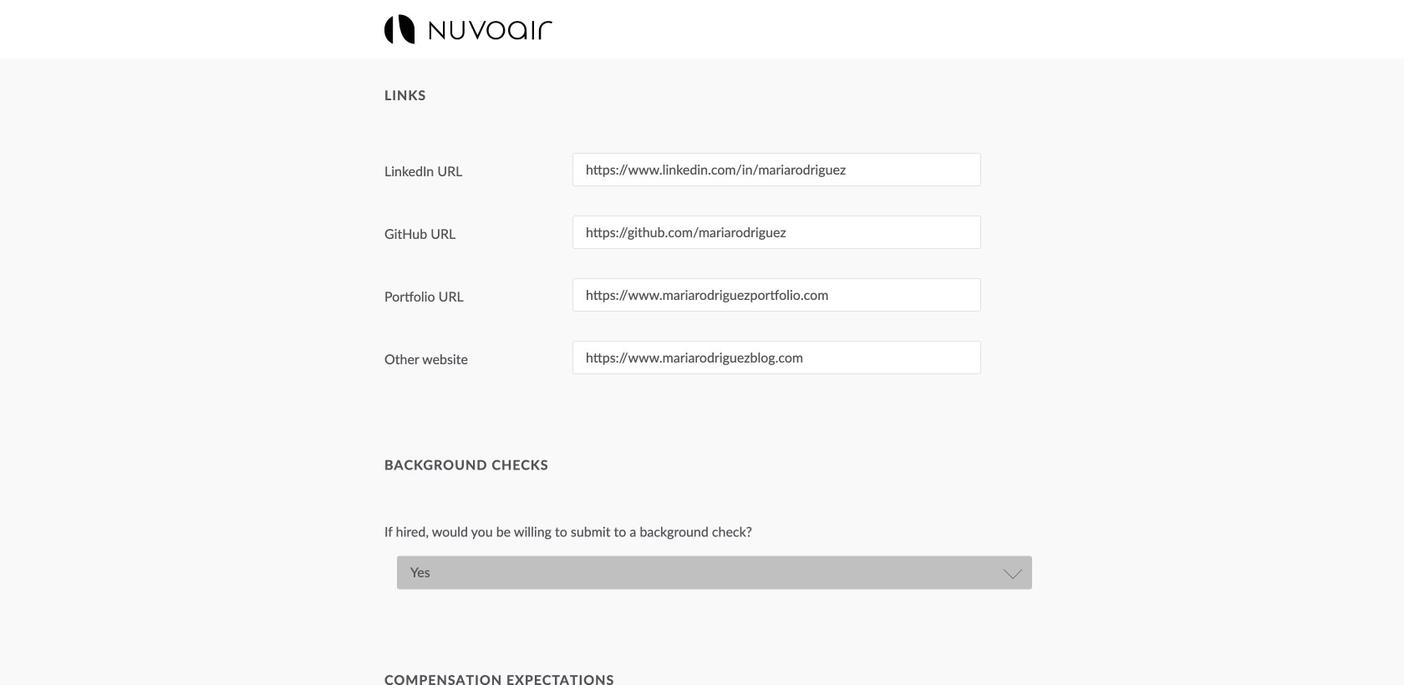 Task type: vqa. For each thing, say whether or not it's contained in the screenshot.
paperclip image
no



Task type: locate. For each thing, give the bounding box(es) containing it.
nuvoair logo image
[[385, 15, 553, 44]]

None text field
[[573, 153, 982, 186], [573, 216, 982, 249], [573, 278, 982, 312], [573, 341, 982, 375], [573, 153, 982, 186], [573, 216, 982, 249], [573, 278, 982, 312], [573, 341, 982, 375]]

None text field
[[573, 0, 982, 5]]



